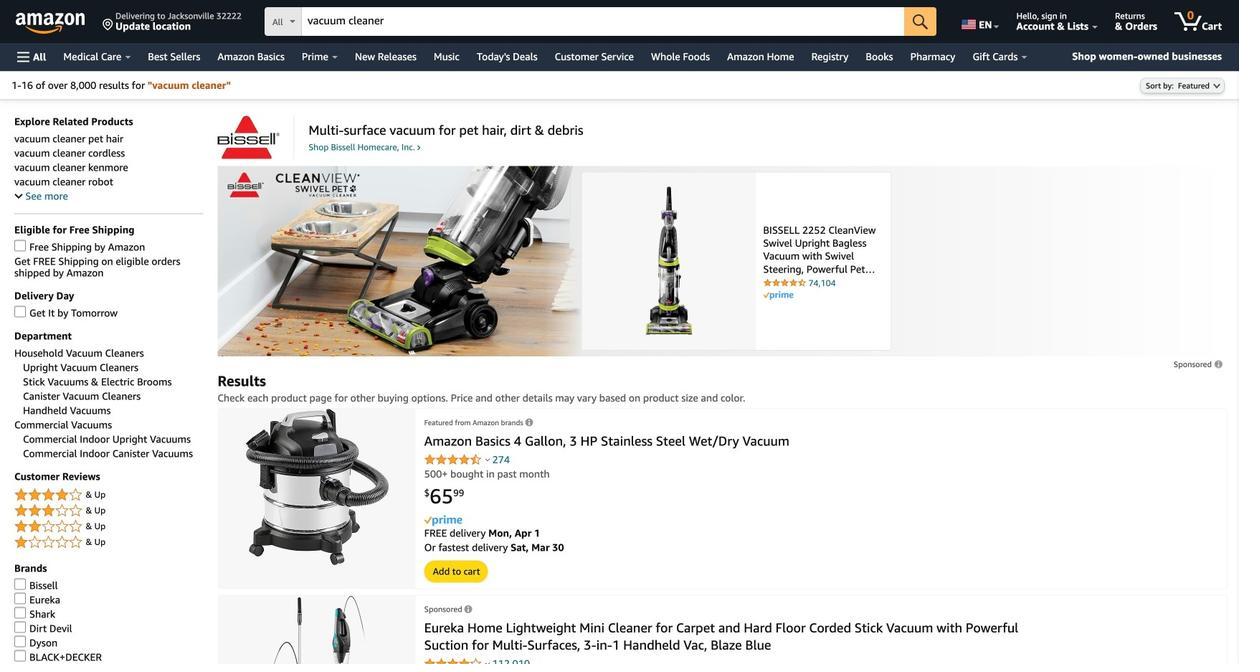 Task type: describe. For each thing, give the bounding box(es) containing it.
sponsored ad - amazon basics 4 gallon, 3 hp stainless steel wet/dry vacuum image
[[246, 409, 389, 565]]

2 stars & up element
[[14, 518, 203, 535]]

1 popover image from the top
[[485, 458, 490, 461]]

or fastest delivery sat, mar 30 element
[[424, 542, 564, 554]]

none search field inside navigation navigation
[[265, 7, 937, 37]]

extender expand image
[[15, 191, 23, 199]]

1 checkbox image from the top
[[14, 622, 26, 633]]

amazon image
[[16, 13, 85, 34]]

2 popover image from the top
[[485, 662, 490, 664]]

4 checkbox image from the top
[[14, 593, 26, 604]]

2 checkbox image from the top
[[14, 306, 26, 317]]

6 checkbox image from the top
[[14, 636, 26, 647]]



Task type: vqa. For each thing, say whether or not it's contained in the screenshot.
12
no



Task type: locate. For each thing, give the bounding box(es) containing it.
amazon prime image
[[424, 515, 462, 526]]

free delivery mon, apr 1 element
[[424, 527, 540, 539]]

0 vertical spatial popover image
[[485, 458, 490, 461]]

2 checkbox image from the top
[[14, 650, 26, 662]]

checkbox image
[[14, 622, 26, 633], [14, 650, 26, 662]]

1 star & up element
[[14, 534, 203, 551]]

0 vertical spatial checkbox image
[[14, 622, 26, 633]]

1 vertical spatial checkbox image
[[14, 650, 26, 662]]

none submit inside search field
[[905, 7, 937, 36]]

None submit
[[905, 7, 937, 36]]

5 checkbox image from the top
[[14, 607, 26, 619]]

1 vertical spatial popover image
[[485, 662, 490, 664]]

popover image
[[485, 458, 490, 461], [485, 662, 490, 664]]

1 checkbox image from the top
[[14, 240, 26, 251]]

sponsored ad - eureka home lightweight mini cleaner for carpet and hard floor corded stick vacuum with powerful suction fo... image
[[268, 596, 366, 664]]

eligible for prime. image
[[763, 291, 794, 300]]

4 stars & up element
[[14, 487, 203, 504]]

3 stars & up element
[[14, 502, 203, 520]]

3 checkbox image from the top
[[14, 578, 26, 590]]

dropdown image
[[1214, 83, 1221, 89]]

None search field
[[265, 7, 937, 37]]

checkbox image
[[14, 240, 26, 251], [14, 306, 26, 317], [14, 578, 26, 590], [14, 593, 26, 604], [14, 607, 26, 619], [14, 636, 26, 647]]

navigation navigation
[[0, 0, 1240, 71]]

Search Amazon text field
[[302, 8, 905, 35]]



